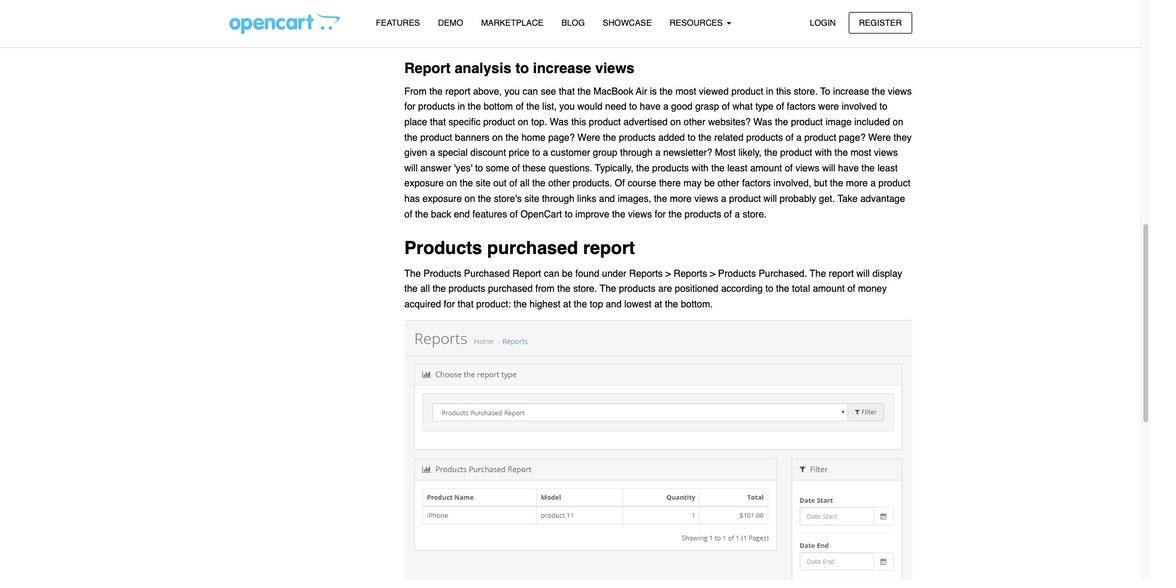 Task type: describe. For each thing, give the bounding box(es) containing it.
admin products viewed report image
[[405, 0, 913, 45]]

probably
[[780, 194, 817, 204]]

1 vertical spatial you
[[560, 102, 575, 112]]

2 > from the left
[[710, 268, 716, 279]]

added
[[659, 132, 685, 143]]

some
[[486, 163, 510, 174]]

positioned
[[675, 284, 719, 294]]

and inside from the report above, you can see that the macbook air is the most viewed product in this store. to increase the views for products in the bottom of the list, you would need to have a good grasp of what type of factors were involved to place that specific product on top. was this product advertised on other websites? was the product image included on the product banners on the home page? were the products added to the related products of a product page? were they given a special discount price to a customer group through a newsletter? most likely, the product with the most views will answer 'yes' to some of these questions. typically, the products with the least amount of views will have the least exposure on the site out of all the other products. of course there may be other factors involved, but the more a product has exposure on the store's site through links and images, the more views a product will probably get. take advantage of the back end features of opencart to improve the views for the products of a store.
[[599, 194, 615, 204]]

involved,
[[774, 178, 812, 189]]

2 was from the left
[[754, 117, 773, 128]]

0 vertical spatial exposure
[[405, 178, 444, 189]]

top
[[590, 299, 603, 310]]

1 page? from the left
[[549, 132, 575, 143]]

1 were from the left
[[578, 132, 601, 143]]

good
[[672, 102, 693, 112]]

given
[[405, 148, 428, 158]]

they
[[894, 132, 912, 143]]

resources link
[[661, 13, 741, 34]]

products down may
[[685, 209, 722, 220]]

to right 'yes'
[[475, 163, 483, 174]]

questions.
[[549, 163, 593, 174]]

has
[[405, 194, 420, 204]]

advertised
[[624, 117, 668, 128]]

login
[[810, 18, 836, 27]]

0 horizontal spatial have
[[640, 102, 661, 112]]

products up lowest
[[619, 284, 656, 294]]

what
[[733, 102, 753, 112]]

product up what
[[732, 86, 764, 97]]

product down image
[[805, 132, 837, 143]]

2 least from the left
[[878, 163, 898, 174]]

1 vertical spatial factors
[[743, 178, 771, 189]]

1 reports from the left
[[630, 268, 663, 279]]

on up end on the left
[[465, 194, 476, 204]]

product up advantage
[[879, 178, 911, 189]]

1 at from the left
[[563, 299, 571, 310]]

1 vertical spatial through
[[542, 194, 575, 204]]

air
[[636, 86, 648, 97]]

product down bottom
[[483, 117, 515, 128]]

end
[[454, 209, 470, 220]]

0 vertical spatial increase
[[533, 60, 592, 76]]

0 horizontal spatial the
[[405, 268, 421, 279]]

1 vertical spatial for
[[655, 209, 666, 220]]

products purchased report
[[405, 237, 635, 258]]

bottom.
[[681, 299, 713, 310]]

amount inside from the report above, you can see that the macbook air is the most viewed product in this store. to increase the views for products in the bottom of the list, you would need to have a good grasp of what type of factors were involved to place that specific product on top. was this product advertised on other websites? was the product image included on the product banners on the home page? were the products added to the related products of a product page? were they given a special discount price to a customer group through a newsletter? most likely, the product with the most views will answer 'yes' to some of these questions. typically, the products with the least amount of views will have the least exposure on the site out of all the other products. of course there may be other factors involved, but the more a product has exposure on the store's site through links and images, the more views a product will probably get. take advantage of the back end features of opencart to improve the views for the products of a store.
[[751, 163, 783, 174]]

1 horizontal spatial more
[[847, 178, 868, 189]]

0 vertical spatial through
[[620, 148, 653, 158]]

1 vertical spatial more
[[670, 194, 692, 204]]

features link
[[367, 13, 429, 34]]

get.
[[820, 194, 836, 204]]

home
[[522, 132, 546, 143]]

be inside the products purchased report can be found under reports > reports > products purchased. the report will display the all the products purchased from the store. the products are positioned according to the total amount of money acquired for that product: the highest at the top and lowest at the bottom.
[[562, 268, 573, 279]]

type
[[756, 102, 774, 112]]

course
[[628, 178, 657, 189]]

that inside the products purchased report can be found under reports > reports > products purchased. the report will display the all the products purchased from the store. the products are positioned according to the total amount of money acquired for that product: the highest at the top and lowest at the bottom.
[[458, 299, 474, 310]]

advantage
[[861, 194, 906, 204]]

products up there
[[653, 163, 689, 174]]

money
[[859, 284, 887, 294]]

there
[[659, 178, 681, 189]]

see
[[541, 86, 557, 97]]

on down 'yes'
[[447, 178, 457, 189]]

above,
[[473, 86, 502, 97]]

banners
[[455, 132, 490, 143]]

views down images, at the top
[[628, 209, 652, 220]]

found
[[576, 268, 600, 279]]

will down given
[[405, 163, 418, 174]]

specific
[[449, 117, 481, 128]]

of
[[615, 178, 625, 189]]

most
[[715, 148, 736, 158]]

product up special
[[421, 132, 453, 143]]

products down the purchased
[[449, 284, 486, 294]]

0 vertical spatial this
[[777, 86, 792, 97]]

top.
[[531, 117, 547, 128]]

and inside the products purchased report can be found under reports > reports > products purchased. the report will display the all the products purchased from the store. the products are positioned according to the total amount of money acquired for that product: the highest at the top and lowest at the bottom.
[[606, 299, 622, 310]]

1 vertical spatial that
[[430, 117, 446, 128]]

purchased
[[464, 268, 510, 279]]

0 horizontal spatial for
[[405, 102, 416, 112]]

under
[[602, 268, 627, 279]]

to up included
[[880, 102, 888, 112]]

all inside from the report above, you can see that the macbook air is the most viewed product in this store. to increase the views for products in the bottom of the list, you would need to have a good grasp of what type of factors were involved to place that specific product on top. was this product advertised on other websites? was the product image included on the product banners on the home page? were the products added to the related products of a product page? were they given a special discount price to a customer group through a newsletter? most likely, the product with the most views will answer 'yes' to some of these questions. typically, the products with the least amount of views will have the least exposure on the site out of all the other products. of course there may be other factors involved, but the more a product has exposure on the store's site through links and images, the more views a product will probably get. take advantage of the back end features of opencart to improve the views for the products of a store.
[[520, 178, 530, 189]]

product down 'need'
[[589, 117, 621, 128]]

lowest
[[625, 299, 652, 310]]

admin products purchased report image
[[405, 320, 913, 580]]

1 vertical spatial site
[[525, 194, 540, 204]]

according
[[722, 284, 763, 294]]

price
[[509, 148, 530, 158]]

purchased inside the products purchased report can be found under reports > reports > products purchased. the report will display the all the products purchased from the store. the products are positioned according to the total amount of money acquired for that product: the highest at the top and lowest at the bottom.
[[488, 284, 533, 294]]

but
[[815, 178, 828, 189]]

group
[[593, 148, 618, 158]]

viewed
[[699, 86, 729, 97]]

marketplace
[[481, 18, 544, 28]]

special
[[438, 148, 468, 158]]

marketplace link
[[472, 13, 553, 34]]

answer
[[421, 163, 451, 174]]

bottom
[[484, 102, 513, 112]]

2 reports from the left
[[674, 268, 708, 279]]

showcase
[[603, 18, 652, 28]]

for inside the products purchased report can be found under reports > reports > products purchased. the report will display the all the products purchased from the store. the products are positioned according to the total amount of money acquired for that product: the highest at the top and lowest at the bottom.
[[444, 299, 455, 310]]

were
[[819, 102, 840, 112]]

features
[[376, 18, 420, 28]]

will inside the products purchased report can be found under reports > reports > products purchased. the report will display the all the products purchased from the store. the products are positioned according to the total amount of money acquired for that product: the highest at the top and lowest at the bottom.
[[857, 268, 870, 279]]

highest
[[530, 299, 561, 310]]

macbook
[[594, 86, 634, 97]]

these
[[523, 163, 546, 174]]

of inside the products purchased report can be found under reports > reports > products purchased. the report will display the all the products purchased from the store. the products are positioned according to the total amount of money acquired for that product: the highest at the top and lowest at the bottom.
[[848, 284, 856, 294]]

the products purchased report can be found under reports > reports > products purchased. the report will display the all the products purchased from the store. the products are positioned according to the total amount of money acquired for that product: the highest at the top and lowest at the bottom.
[[405, 268, 903, 310]]

1 least from the left
[[728, 163, 748, 174]]

total
[[793, 284, 811, 294]]

0 horizontal spatial other
[[549, 178, 570, 189]]

showcase link
[[594, 13, 661, 34]]

place
[[405, 117, 428, 128]]

display
[[873, 268, 903, 279]]

products.
[[573, 178, 613, 189]]

likely,
[[739, 148, 762, 158]]

register
[[859, 18, 902, 27]]

product down likely, in the right top of the page
[[729, 194, 761, 204]]

websites?
[[709, 117, 751, 128]]

'yes'
[[454, 163, 473, 174]]

0 vertical spatial that
[[559, 86, 575, 97]]

demo link
[[429, 13, 472, 34]]

links
[[578, 194, 597, 204]]

2 horizontal spatial other
[[718, 178, 740, 189]]

to left improve
[[565, 209, 573, 220]]

1 vertical spatial with
[[692, 163, 709, 174]]

from
[[405, 86, 427, 97]]

purchased.
[[759, 268, 808, 279]]

features
[[473, 209, 507, 220]]

resources
[[670, 18, 726, 28]]

from
[[536, 284, 555, 294]]

product up involved,
[[781, 148, 813, 158]]

image
[[826, 117, 852, 128]]



Task type: locate. For each thing, give the bounding box(es) containing it.
product:
[[477, 299, 511, 310]]

1 vertical spatial have
[[839, 163, 859, 174]]

take
[[838, 194, 858, 204]]

1 horizontal spatial site
[[525, 194, 540, 204]]

were
[[578, 132, 601, 143], [869, 132, 892, 143]]

at
[[563, 299, 571, 310], [655, 299, 663, 310]]

were up "group"
[[578, 132, 601, 143]]

on up 'they'
[[893, 117, 904, 128]]

report analysis to increase views
[[405, 60, 635, 76]]

to up newsletter? on the top right of page
[[688, 132, 696, 143]]

1 horizontal spatial >
[[710, 268, 716, 279]]

1 horizontal spatial report
[[513, 268, 542, 279]]

factors
[[787, 102, 816, 112], [743, 178, 771, 189]]

views
[[596, 60, 635, 76], [888, 86, 912, 97], [875, 148, 899, 158], [796, 163, 820, 174], [695, 194, 719, 204], [628, 209, 652, 220]]

0 horizontal spatial site
[[476, 178, 491, 189]]

from the report above, you can see that the macbook air is the most viewed product in this store. to increase the views for products in the bottom of the list, you would need to have a good grasp of what type of factors were involved to place that specific product on top. was this product advertised on other websites? was the product image included on the product banners on the home page? were the products added to the related products of a product page? were they given a special discount price to a customer group through a newsletter? most likely, the product with the most views will answer 'yes' to some of these questions. typically, the products with the least amount of views will have the least exposure on the site out of all the other products. of course there may be other factors involved, but the more a product has exposure on the store's site through links and images, the more views a product will probably get. take advantage of the back end features of opencart to improve the views for the products of a store.
[[405, 86, 912, 220]]

1 horizontal spatial in
[[767, 86, 774, 97]]

this down the would
[[572, 117, 587, 128]]

1 horizontal spatial least
[[878, 163, 898, 174]]

other
[[684, 117, 706, 128], [549, 178, 570, 189], [718, 178, 740, 189]]

the
[[430, 86, 443, 97], [578, 86, 591, 97], [660, 86, 673, 97], [872, 86, 886, 97], [468, 102, 481, 112], [527, 102, 540, 112], [775, 117, 789, 128], [405, 132, 418, 143], [506, 132, 519, 143], [603, 132, 617, 143], [699, 132, 712, 143], [765, 148, 778, 158], [835, 148, 848, 158], [637, 163, 650, 174], [712, 163, 725, 174], [862, 163, 875, 174], [460, 178, 473, 189], [533, 178, 546, 189], [831, 178, 844, 189], [478, 194, 491, 204], [654, 194, 668, 204], [415, 209, 429, 220], [612, 209, 626, 220], [669, 209, 682, 220], [405, 284, 418, 294], [433, 284, 446, 294], [558, 284, 571, 294], [777, 284, 790, 294], [514, 299, 527, 310], [574, 299, 587, 310], [665, 299, 679, 310]]

0 vertical spatial purchased
[[488, 237, 578, 258]]

with up may
[[692, 163, 709, 174]]

site left out
[[476, 178, 491, 189]]

customer
[[551, 148, 591, 158]]

2 horizontal spatial store.
[[794, 86, 818, 97]]

0 horizontal spatial page?
[[549, 132, 575, 143]]

may
[[684, 178, 702, 189]]

on
[[518, 117, 529, 128], [671, 117, 681, 128], [893, 117, 904, 128], [493, 132, 503, 143], [447, 178, 457, 189], [465, 194, 476, 204]]

amount
[[751, 163, 783, 174], [813, 284, 845, 294]]

through
[[620, 148, 653, 158], [542, 194, 575, 204]]

in
[[767, 86, 774, 97], [458, 102, 465, 112]]

will up money
[[857, 268, 870, 279]]

1 vertical spatial report
[[583, 237, 635, 258]]

page? up customer
[[549, 132, 575, 143]]

1 vertical spatial store.
[[743, 209, 767, 220]]

increase inside from the report above, you can see that the macbook air is the most viewed product in this store. to increase the views for products in the bottom of the list, you would need to have a good grasp of what type of factors were involved to place that specific product on top. was this product advertised on other websites? was the product image included on the product banners on the home page? were the products added to the related products of a product page? were they given a special discount price to a customer group through a newsletter? most likely, the product with the most views will answer 'yes' to some of these questions. typically, the products with the least amount of views will have the least exposure on the site out of all the other products. of course there may be other factors involved, but the more a product has exposure on the store's site through links and images, the more views a product will probably get. take advantage of the back end features of opencart to improve the views for the products of a store.
[[834, 86, 870, 97]]

through up typically,
[[620, 148, 653, 158]]

1 vertical spatial most
[[851, 148, 872, 158]]

1 horizontal spatial through
[[620, 148, 653, 158]]

0 horizontal spatial all
[[421, 284, 430, 294]]

and
[[599, 194, 615, 204], [606, 299, 622, 310]]

product down the were
[[791, 117, 823, 128]]

can up from at the left of the page
[[544, 268, 560, 279]]

login link
[[800, 12, 847, 34]]

register link
[[849, 12, 913, 34]]

report up from at the left of the page
[[513, 268, 542, 279]]

at down are
[[655, 299, 663, 310]]

can inside the products purchased report can be found under reports > reports > products purchased. the report will display the all the products purchased from the store. the products are positioned according to the total amount of money acquired for that product: the highest at the top and lowest at the bottom.
[[544, 268, 560, 279]]

report inside the products purchased report can be found under reports > reports > products purchased. the report will display the all the products purchased from the store. the products are positioned according to the total amount of money acquired for that product: the highest at the top and lowest at the bottom.
[[829, 268, 854, 279]]

purchased down opencart
[[488, 237, 578, 258]]

and right top
[[606, 299, 622, 310]]

views up the macbook
[[596, 60, 635, 76]]

increase up involved
[[834, 86, 870, 97]]

the up the total
[[810, 268, 827, 279]]

typically,
[[595, 163, 634, 174]]

related
[[715, 132, 744, 143]]

1 > from the left
[[666, 268, 671, 279]]

amount inside the products purchased report can be found under reports > reports > products purchased. the report will display the all the products purchased from the store. the products are positioned according to the total amount of money acquired for that product: the highest at the top and lowest at the bottom.
[[813, 284, 845, 294]]

blog link
[[553, 13, 594, 34]]

2 horizontal spatial for
[[655, 209, 666, 220]]

was down "list," at the left top of the page
[[550, 117, 569, 128]]

0 vertical spatial for
[[405, 102, 416, 112]]

need
[[606, 102, 627, 112]]

for
[[405, 102, 416, 112], [655, 209, 666, 220], [444, 299, 455, 310]]

images,
[[618, 194, 652, 204]]

1 horizontal spatial all
[[520, 178, 530, 189]]

on left top.
[[518, 117, 529, 128]]

on up added
[[671, 117, 681, 128]]

1 horizontal spatial the
[[600, 284, 617, 294]]

this left to
[[777, 86, 792, 97]]

0 vertical spatial report
[[405, 60, 451, 76]]

improve
[[576, 209, 610, 220]]

other down most
[[718, 178, 740, 189]]

report for purchased
[[583, 237, 635, 258]]

1 horizontal spatial for
[[444, 299, 455, 310]]

and down of
[[599, 194, 615, 204]]

1 vertical spatial this
[[572, 117, 587, 128]]

amount down likely, in the right top of the page
[[751, 163, 783, 174]]

store. inside the products purchased report can be found under reports > reports > products purchased. the report will display the all the products purchased from the store. the products are positioned according to the total amount of money acquired for that product: the highest at the top and lowest at the bottom.
[[574, 284, 598, 294]]

least up advantage
[[878, 163, 898, 174]]

other down questions.
[[549, 178, 570, 189]]

to
[[516, 60, 529, 76], [630, 102, 638, 112], [880, 102, 888, 112], [688, 132, 696, 143], [533, 148, 541, 158], [475, 163, 483, 174], [565, 209, 573, 220], [766, 284, 774, 294]]

to up these
[[533, 148, 541, 158]]

increase
[[533, 60, 592, 76], [834, 86, 870, 97]]

0 vertical spatial with
[[815, 148, 832, 158]]

2 horizontal spatial report
[[829, 268, 854, 279]]

views down may
[[695, 194, 719, 204]]

1 horizontal spatial page?
[[839, 132, 866, 143]]

1 vertical spatial be
[[562, 268, 573, 279]]

products
[[405, 237, 483, 258], [424, 268, 462, 279], [719, 268, 756, 279]]

most up good
[[676, 86, 697, 97]]

list,
[[543, 102, 557, 112]]

0 horizontal spatial amount
[[751, 163, 783, 174]]

> up "positioned" at the right
[[710, 268, 716, 279]]

purchased up the product: at the left of the page
[[488, 284, 533, 294]]

are
[[659, 284, 673, 294]]

with up but on the top of page
[[815, 148, 832, 158]]

through up opencart
[[542, 194, 575, 204]]

0 horizontal spatial increase
[[533, 60, 592, 76]]

products down back
[[405, 237, 483, 258]]

least
[[728, 163, 748, 174], [878, 163, 898, 174]]

1 horizontal spatial other
[[684, 117, 706, 128]]

product
[[732, 86, 764, 97], [483, 117, 515, 128], [589, 117, 621, 128], [791, 117, 823, 128], [421, 132, 453, 143], [805, 132, 837, 143], [781, 148, 813, 158], [879, 178, 911, 189], [729, 194, 761, 204]]

0 horizontal spatial most
[[676, 86, 697, 97]]

all down these
[[520, 178, 530, 189]]

opencart
[[521, 209, 562, 220]]

products up place
[[418, 102, 455, 112]]

0 horizontal spatial in
[[458, 102, 465, 112]]

out
[[494, 178, 507, 189]]

1 vertical spatial in
[[458, 102, 465, 112]]

you up bottom
[[505, 86, 520, 97]]

0 vertical spatial all
[[520, 178, 530, 189]]

0 vertical spatial have
[[640, 102, 661, 112]]

1 horizontal spatial at
[[655, 299, 663, 310]]

be
[[705, 178, 715, 189], [562, 268, 573, 279]]

0 horizontal spatial >
[[666, 268, 671, 279]]

2 page? from the left
[[839, 132, 866, 143]]

with
[[815, 148, 832, 158], [692, 163, 709, 174]]

opencart - open source shopping cart solution image
[[229, 13, 340, 34]]

0 horizontal spatial with
[[692, 163, 709, 174]]

were down included
[[869, 132, 892, 143]]

1 was from the left
[[550, 117, 569, 128]]

site up opencart
[[525, 194, 540, 204]]

report up under
[[583, 237, 635, 258]]

will
[[405, 163, 418, 174], [823, 163, 836, 174], [764, 194, 777, 204], [857, 268, 870, 279]]

0 horizontal spatial were
[[578, 132, 601, 143]]

report left display
[[829, 268, 854, 279]]

have up take
[[839, 163, 859, 174]]

0 horizontal spatial at
[[563, 299, 571, 310]]

is
[[650, 86, 657, 97]]

to right 'need'
[[630, 102, 638, 112]]

to right the "analysis"
[[516, 60, 529, 76]]

0 vertical spatial report
[[446, 86, 471, 97]]

to down purchased.
[[766, 284, 774, 294]]

1 vertical spatial amount
[[813, 284, 845, 294]]

2 vertical spatial that
[[458, 299, 474, 310]]

1 vertical spatial exposure
[[423, 194, 462, 204]]

1 vertical spatial increase
[[834, 86, 870, 97]]

page? down image
[[839, 132, 866, 143]]

0 vertical spatial site
[[476, 178, 491, 189]]

2 vertical spatial for
[[444, 299, 455, 310]]

0 horizontal spatial through
[[542, 194, 575, 204]]

to inside the products purchased report can be found under reports > reports > products purchased. the report will display the all the products purchased from the store. the products are positioned according to the total amount of money acquired for that product: the highest at the top and lowest at the bottom.
[[766, 284, 774, 294]]

0 vertical spatial more
[[847, 178, 868, 189]]

report for the
[[446, 86, 471, 97]]

of
[[516, 102, 524, 112], [722, 102, 730, 112], [777, 102, 785, 112], [786, 132, 794, 143], [512, 163, 520, 174], [785, 163, 793, 174], [510, 178, 518, 189], [405, 209, 413, 220], [510, 209, 518, 220], [724, 209, 732, 220], [848, 284, 856, 294]]

store's
[[494, 194, 522, 204]]

0 horizontal spatial you
[[505, 86, 520, 97]]

reports
[[630, 268, 663, 279], [674, 268, 708, 279]]

that right place
[[430, 117, 446, 128]]

involved
[[842, 102, 877, 112]]

0 vertical spatial you
[[505, 86, 520, 97]]

in up "specific"
[[458, 102, 465, 112]]

blog
[[562, 18, 585, 28]]

0 horizontal spatial be
[[562, 268, 573, 279]]

1 horizontal spatial with
[[815, 148, 832, 158]]

exposure down answer
[[405, 178, 444, 189]]

exposure up back
[[423, 194, 462, 204]]

more down there
[[670, 194, 692, 204]]

increase up the see
[[533, 60, 592, 76]]

0 horizontal spatial least
[[728, 163, 748, 174]]

1 horizontal spatial this
[[777, 86, 792, 97]]

be inside from the report above, you can see that the macbook air is the most viewed product in this store. to increase the views for products in the bottom of the list, you would need to have a good grasp of what type of factors were involved to place that specific product on top. was this product advertised on other websites? was the product image included on the product banners on the home page? were the products added to the related products of a product page? were they given a special discount price to a customer group through a newsletter? most likely, the product with the most views will answer 'yes' to some of these questions. typically, the products with the least amount of views will have the least exposure on the site out of all the other products. of course there may be other factors involved, but the more a product has exposure on the store's site through links and images, the more views a product will probably get. take advantage of the back end features of opencart to improve the views for the products of a store.
[[705, 178, 715, 189]]

purchased
[[488, 237, 578, 258], [488, 284, 533, 294]]

0 horizontal spatial this
[[572, 117, 587, 128]]

factors left the were
[[787, 102, 816, 112]]

at right highest
[[563, 299, 571, 310]]

products down the advertised
[[619, 132, 656, 143]]

1 horizontal spatial have
[[839, 163, 859, 174]]

1 horizontal spatial be
[[705, 178, 715, 189]]

you
[[505, 86, 520, 97], [560, 102, 575, 112]]

1 horizontal spatial amount
[[813, 284, 845, 294]]

products up acquired
[[424, 268, 462, 279]]

0 vertical spatial amount
[[751, 163, 783, 174]]

newsletter?
[[664, 148, 713, 158]]

all up acquired
[[421, 284, 430, 294]]

reports up are
[[630, 268, 663, 279]]

1 horizontal spatial you
[[560, 102, 575, 112]]

2 at from the left
[[655, 299, 663, 310]]

1 horizontal spatial increase
[[834, 86, 870, 97]]

can left the see
[[523, 86, 538, 97]]

2 horizontal spatial the
[[810, 268, 827, 279]]

report inside from the report above, you can see that the macbook air is the most viewed product in this store. to increase the views for products in the bottom of the list, you would need to have a good grasp of what type of factors were involved to place that specific product on top. was this product advertised on other websites? was the product image included on the product banners on the home page? were the products added to the related products of a product page? were they given a special discount price to a customer group through a newsletter? most likely, the product with the most views will answer 'yes' to some of these questions. typically, the products with the least amount of views will have the least exposure on the site out of all the other products. of course there may be other factors involved, but the more a product has exposure on the store's site through links and images, the more views a product will probably get. take advantage of the back end features of opencart to improve the views for the products of a store.
[[446, 86, 471, 97]]

1 vertical spatial purchased
[[488, 284, 533, 294]]

all inside the products purchased report can be found under reports > reports > products purchased. the report will display the all the products purchased from the store. the products are positioned according to the total amount of money acquired for that product: the highest at the top and lowest at the bottom.
[[421, 284, 430, 294]]

0 vertical spatial store.
[[794, 86, 818, 97]]

the down under
[[600, 284, 617, 294]]

exposure
[[405, 178, 444, 189], [423, 194, 462, 204]]

the up acquired
[[405, 268, 421, 279]]

0 vertical spatial in
[[767, 86, 774, 97]]

0 horizontal spatial that
[[430, 117, 446, 128]]

you right "list," at the left top of the page
[[560, 102, 575, 112]]

views up but on the top of page
[[796, 163, 820, 174]]

1 horizontal spatial that
[[458, 299, 474, 310]]

would
[[578, 102, 603, 112]]

products up according
[[719, 268, 756, 279]]

> up are
[[666, 268, 671, 279]]

acquired
[[405, 299, 441, 310]]

0 vertical spatial can
[[523, 86, 538, 97]]

demo
[[438, 18, 463, 28]]

2 were from the left
[[869, 132, 892, 143]]

grasp
[[696, 102, 720, 112]]

0 horizontal spatial more
[[670, 194, 692, 204]]

2 vertical spatial store.
[[574, 284, 598, 294]]

on up discount
[[493, 132, 503, 143]]

more up take
[[847, 178, 868, 189]]

can
[[523, 86, 538, 97], [544, 268, 560, 279]]

1 horizontal spatial were
[[869, 132, 892, 143]]

0 horizontal spatial can
[[523, 86, 538, 97]]

in up type
[[767, 86, 774, 97]]

1 horizontal spatial reports
[[674, 268, 708, 279]]

the
[[405, 268, 421, 279], [810, 268, 827, 279], [600, 284, 617, 294]]

0 horizontal spatial report
[[405, 60, 451, 76]]

that right the see
[[559, 86, 575, 97]]

1 vertical spatial report
[[513, 268, 542, 279]]

report inside the products purchased report can be found under reports > reports > products purchased. the report will display the all the products purchased from the store. the products are positioned according to the total amount of money acquired for that product: the highest at the top and lowest at the bottom.
[[513, 268, 542, 279]]

can inside from the report above, you can see that the macbook air is the most viewed product in this store. to increase the views for products in the bottom of the list, you would need to have a good grasp of what type of factors were involved to place that specific product on top. was this product advertised on other websites? was the product image included on the product banners on the home page? were the products added to the related products of a product page? were they given a special discount price to a customer group through a newsletter? most likely, the product with the most views will answer 'yes' to some of these questions. typically, the products with the least amount of views will have the least exposure on the site out of all the other products. of course there may be other factors involved, but the more a product has exposure on the store's site through links and images, the more views a product will probably get. take advantage of the back end features of opencart to improve the views for the products of a store.
[[523, 86, 538, 97]]

products up likely, in the right top of the page
[[747, 132, 783, 143]]

reports up "positioned" at the right
[[674, 268, 708, 279]]

factors down likely, in the right top of the page
[[743, 178, 771, 189]]

0 vertical spatial be
[[705, 178, 715, 189]]

report up from
[[405, 60, 451, 76]]

page?
[[549, 132, 575, 143], [839, 132, 866, 143]]

analysis
[[455, 60, 512, 76]]

was down type
[[754, 117, 773, 128]]

most
[[676, 86, 697, 97], [851, 148, 872, 158]]

was
[[550, 117, 569, 128], [754, 117, 773, 128]]

views up included
[[888, 86, 912, 97]]

will up but on the top of page
[[823, 163, 836, 174]]

1 horizontal spatial factors
[[787, 102, 816, 112]]

that left the product: at the left of the page
[[458, 299, 474, 310]]

1 vertical spatial all
[[421, 284, 430, 294]]

most down included
[[851, 148, 872, 158]]

2 horizontal spatial that
[[559, 86, 575, 97]]

1 horizontal spatial store.
[[743, 209, 767, 220]]

1 horizontal spatial most
[[851, 148, 872, 158]]

0 vertical spatial factors
[[787, 102, 816, 112]]

be left found
[[562, 268, 573, 279]]

0 horizontal spatial report
[[446, 86, 471, 97]]

that
[[559, 86, 575, 97], [430, 117, 446, 128], [458, 299, 474, 310]]

views down 'they'
[[875, 148, 899, 158]]

0 horizontal spatial was
[[550, 117, 569, 128]]

2 vertical spatial report
[[829, 268, 854, 279]]

least down most
[[728, 163, 748, 174]]

0 horizontal spatial reports
[[630, 268, 663, 279]]

included
[[855, 117, 891, 128]]

to
[[821, 86, 831, 97]]

0 vertical spatial most
[[676, 86, 697, 97]]

will down involved,
[[764, 194, 777, 204]]



Task type: vqa. For each thing, say whether or not it's contained in the screenshot.
the Admin on the top left of page
no



